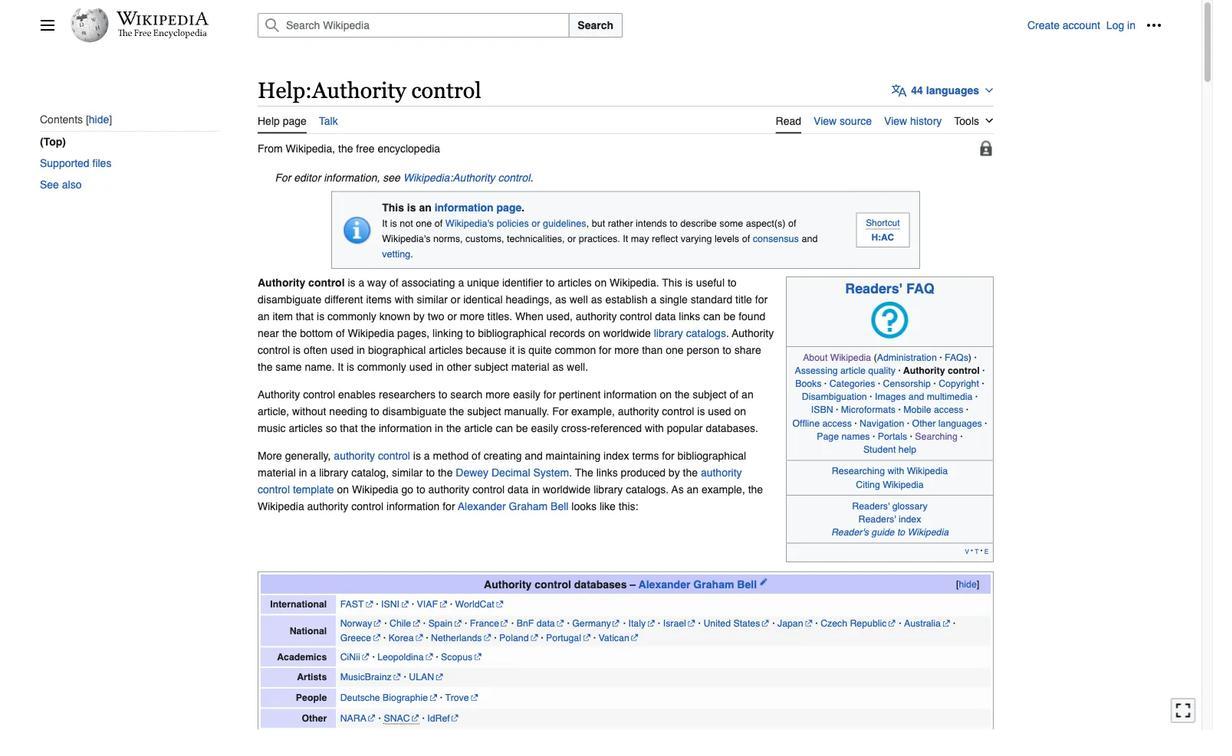Task type: locate. For each thing, give the bounding box(es) containing it.
needing
[[329, 406, 368, 418]]

than
[[642, 344, 663, 357]]

can down "standard"
[[703, 311, 721, 323]]

known
[[379, 311, 410, 323]]

similar up go
[[392, 467, 423, 479]]

other inside other languages page names
[[912, 418, 936, 429]]

faqs link
[[945, 352, 969, 363]]

authority inside is a way of associating a unique identifier to articles on wikipedia. this is useful to disambiguate different items with similar or identical headings, as well as establish a single standard title for an item that is commonly known by two or more titles. when used, authority control data links can be found near the bottom of wikipedia pages, linking to bibliographical records on worldwide
[[576, 311, 617, 323]]

catalogs
[[686, 328, 726, 340]]

0 vertical spatial easily
[[513, 389, 541, 401]]

0 horizontal spatial hide
[[89, 113, 109, 125]]

1 vertical spatial material
[[258, 467, 296, 479]]

this inside is a way of associating a unique identifier to articles on wikipedia. this is useful to disambiguate different items with similar or identical headings, as well as establish a single standard title for an item that is commonly known by two or more titles. when used, authority control data links can be found near the bottom of wikipedia pages, linking to bibliographical records on worldwide
[[662, 277, 682, 289]]

an up databases.
[[742, 389, 754, 401]]

1 horizontal spatial links
[[679, 311, 701, 323]]

0 horizontal spatial alexander
[[458, 501, 506, 513]]

information down go
[[387, 501, 440, 513]]

manually.
[[504, 406, 549, 418]]

on up common
[[588, 328, 600, 340]]

view history
[[884, 115, 942, 127]]

1 vertical spatial languages
[[939, 418, 982, 429]]

authority control template link
[[258, 467, 742, 496]]

1 horizontal spatial article
[[841, 365, 866, 376]]

readers' glossary readers' index reader's guide to wikipedia v t e
[[831, 501, 989, 556]]

can up creating
[[496, 423, 513, 435]]

of right 'bottom'
[[336, 328, 345, 340]]

0 vertical spatial more
[[460, 311, 484, 323]]

0 horizontal spatial be
[[516, 423, 528, 435]]

links
[[679, 311, 701, 323], [596, 467, 618, 479]]

to inside is a method of creating and maintaining index terms for bibliographical material in a library catalog, similar to the
[[426, 467, 435, 479]]

1 horizontal spatial bell
[[737, 579, 757, 591]]

that inside is a way of associating a unique identifier to articles on wikipedia. this is useful to disambiguate different items with similar or identical headings, as well as establish a single standard title for an item that is commonly known by two or more titles. when used, authority control data links can be found near the bottom of wikipedia pages, linking to bibliographical records on worldwide
[[296, 311, 314, 323]]

it inside , but rather intends to describe some aspect(s) of wikipedia's norms, customs, technicalities, or practices. it may reflect varying levels of
[[623, 233, 628, 245]]

to inside on wikipedia go to authority control data in worldwide library catalogs. as an example, the wikipedia authority control information for
[[416, 484, 425, 496]]

2 vertical spatial data
[[537, 619, 555, 630]]

0 horizontal spatial library
[[319, 467, 348, 479]]

Search search field
[[239, 13, 1028, 38]]

,
[[586, 218, 589, 229]]

page semi-protected image
[[979, 141, 994, 156]]

assessing
[[795, 365, 838, 376]]

authority up referenced
[[618, 406, 659, 418]]

some
[[720, 218, 743, 229]]

the down item
[[282, 328, 297, 340]]

bibliographical inside is a way of associating a unique identifier to articles on wikipedia. this is useful to disambiguate different items with similar or identical headings, as well as establish a single standard title for an item that is commonly known by two or more titles. when used, authority control data links can be found near the bottom of wikipedia pages, linking to bibliographical records on worldwide
[[478, 328, 547, 340]]

1 vertical spatial hide
[[959, 579, 977, 590]]

authority control books
[[795, 365, 980, 389]]

the up popular
[[675, 389, 690, 401]]

0 horizontal spatial wikipedia's
[[382, 233, 431, 245]]

articles inside is a way of associating a unique identifier to articles on wikipedia. this is useful to disambiguate different items with similar or identical headings, as well as establish a single standard title for an item that is commonly known by two or more titles. when used, authority control data links can be found near the bottom of wikipedia pages, linking to bibliographical records on worldwide
[[558, 277, 592, 289]]

is left not
[[390, 218, 397, 229]]

authority down well in the left of the page
[[576, 311, 617, 323]]

authority down databases.
[[701, 467, 742, 479]]

hide inside hide dropdown button
[[959, 579, 977, 590]]

1 vertical spatial that
[[340, 423, 358, 435]]

authority control link
[[903, 365, 980, 376]]

is left method
[[413, 450, 421, 462]]

disambiguate inside is a way of associating a unique identifier to articles on wikipedia. this is useful to disambiguate different items with similar or identical headings, as well as establish a single standard title for an item that is commonly known by two or more titles. when used, authority control data links can be found near the bottom of wikipedia pages, linking to bibliographical records on worldwide
[[258, 294, 322, 306]]

alt=a link to a friendly place where you can ask questions to get help with using wikipedia image
[[871, 302, 909, 340]]

commonly
[[328, 311, 376, 323], [357, 361, 406, 374]]

control inside . authority control is often used in biographical articles because it is quite common for more than one person to share the same name. it is commonly used in other subject material as well.
[[258, 344, 290, 357]]

images and multimedia isbn
[[811, 392, 973, 416]]

readers' faq
[[845, 281, 935, 296]]

0 horizontal spatial by
[[413, 311, 425, 323]]

because
[[466, 344, 507, 357]]

1 vertical spatial readers'
[[852, 501, 890, 512]]

portugal
[[546, 633, 581, 644]]

for left editor at the left
[[275, 172, 291, 184]]

2 vertical spatial and
[[525, 450, 543, 462]]

items
[[366, 294, 392, 306]]

page up policies on the top of page
[[497, 202, 522, 214]]

hide button
[[86, 113, 112, 126]]

subject inside . authority control is often used in biographical articles because it is quite common for more than one person to share the same name. it is commonly used in other subject material as well.
[[474, 361, 508, 374]]

with up known
[[395, 294, 414, 306]]

0 vertical spatial commonly
[[328, 311, 376, 323]]

can inside authority control enables researchers to search more easily for pertinent information on the subject of an article, without needing to disambiguate the subject manually. for example, authority control is used on music articles so that the information in the article can be easily cross-referenced with popular databases.
[[496, 423, 513, 435]]

1 horizontal spatial be
[[724, 311, 736, 323]]

0 vertical spatial similar
[[417, 294, 448, 306]]

44 languages
[[911, 84, 979, 97]]

share
[[735, 344, 761, 357]]

article inside authority control enables researchers to search more easily for pertinent information on the subject of an article, without needing to disambiguate the subject manually. for example, authority control is used on music articles so that the information in the article can be easily cross-referenced with popular databases.
[[464, 423, 493, 435]]

other down mobile
[[912, 418, 936, 429]]

2 vertical spatial more
[[486, 389, 510, 401]]

hide down v on the right
[[959, 579, 977, 590]]

1 vertical spatial links
[[596, 467, 618, 479]]

1 horizontal spatial other
[[912, 418, 936, 429]]

see
[[40, 179, 59, 191]]

1 vertical spatial commonly
[[357, 361, 406, 374]]

control up copyright
[[948, 365, 980, 376]]

2 horizontal spatial with
[[888, 466, 904, 477]]

0 horizontal spatial with
[[395, 294, 414, 306]]

1 horizontal spatial bibliographical
[[678, 450, 746, 462]]

similar
[[417, 294, 448, 306], [392, 467, 423, 479]]

international
[[270, 599, 327, 610]]

bnf
[[517, 619, 534, 630]]

0 horizontal spatial bell
[[551, 501, 569, 513]]

1 view from the left
[[814, 115, 837, 127]]

1 horizontal spatial library
[[594, 484, 623, 496]]

subject down search
[[467, 406, 501, 418]]

0 vertical spatial subject
[[474, 361, 508, 374]]

2 vertical spatial with
[[888, 466, 904, 477]]

by inside is a way of associating a unique identifier to articles on wikipedia. this is useful to disambiguate different items with similar or identical headings, as well as establish a single standard title for an item that is commonly known by two or more titles. when used, authority control data links can be found near the bottom of wikipedia pages, linking to bibliographical records on worldwide
[[413, 311, 425, 323]]

1 horizontal spatial for
[[552, 406, 568, 418]]

alexander graham bell link up israel link
[[639, 579, 757, 591]]

1 vertical spatial bibliographical
[[678, 450, 746, 462]]

0 vertical spatial with
[[395, 294, 414, 306]]

authority up item
[[258, 277, 305, 289]]

authority down administration
[[903, 365, 945, 376]]

1 horizontal spatial one
[[666, 344, 684, 357]]

1 vertical spatial note
[[856, 213, 910, 248]]

files
[[92, 157, 112, 169]]

subject down because
[[474, 361, 508, 374]]

israel
[[663, 619, 686, 630]]

0 vertical spatial other
[[912, 418, 936, 429]]

1 vertical spatial index
[[899, 514, 921, 525]]

help up help page link
[[258, 77, 305, 103]]

aspect(s)
[[746, 218, 786, 229]]

germany link
[[572, 619, 621, 630]]

czech republic link
[[821, 619, 896, 630]]

0 horizontal spatial used
[[331, 344, 354, 357]]

easily down manually.
[[531, 423, 558, 435]]

creating
[[484, 450, 522, 462]]

be
[[724, 311, 736, 323], [516, 423, 528, 435]]

2 horizontal spatial used
[[708, 406, 731, 418]]

is left useful
[[685, 277, 693, 289]]

page
[[817, 431, 839, 442]]

to down enables
[[370, 406, 379, 418]]

authority for authority control
[[258, 277, 305, 289]]

rather
[[608, 218, 633, 229]]

1 vertical spatial it
[[623, 233, 628, 245]]

see also
[[40, 179, 82, 191]]

0 horizontal spatial alexander graham bell link
[[458, 501, 569, 513]]

pages,
[[397, 328, 430, 340]]

as right well in the left of the page
[[591, 294, 602, 306]]

1 vertical spatial graham
[[694, 579, 734, 591]]

articles down without
[[289, 423, 323, 435]]

information down researchers on the bottom of page
[[379, 423, 432, 435]]

wikipedia down help at the right bottom
[[907, 466, 948, 477]]

dewey decimal system link
[[456, 467, 569, 479]]

and inside is a method of creating and maintaining index terms for bibliographical material in a library catalog, similar to the
[[525, 450, 543, 462]]

control
[[411, 77, 481, 103], [498, 172, 530, 184], [308, 277, 345, 289], [620, 311, 652, 323], [258, 344, 290, 357], [948, 365, 980, 376], [303, 389, 335, 401], [662, 406, 694, 418], [378, 450, 410, 462], [258, 484, 290, 496], [473, 484, 505, 496], [351, 501, 384, 513], [535, 579, 571, 591]]

united states link
[[704, 619, 770, 630]]

ulan link
[[409, 672, 444, 684]]

material inside is a method of creating and maintaining index terms for bibliographical material in a library catalog, similar to the
[[258, 467, 296, 479]]

a up template
[[310, 467, 316, 479]]

0 vertical spatial material
[[511, 361, 550, 374]]

1 vertical spatial and
[[909, 392, 924, 403]]

that inside authority control enables researchers to search more easily for pertinent information on the subject of an article, without needing to disambiguate the subject manually. for example, authority control is used on music articles so that the information in the article can be easily cross-referenced with popular databases.
[[340, 423, 358, 435]]

a left single
[[651, 294, 657, 306]]

censorship
[[883, 378, 931, 389]]

describe
[[680, 218, 717, 229]]

0 horizontal spatial other
[[302, 713, 327, 724]]

worldwide up than
[[603, 328, 651, 340]]

greece link
[[340, 633, 381, 644]]

or up technicalities, on the left top of page
[[532, 218, 540, 229]]

be down manually.
[[516, 423, 528, 435]]

disambiguate up item
[[258, 294, 322, 306]]

disambiguation
[[802, 392, 867, 403]]

wikipedia inside readers' glossary readers' index reader's guide to wikipedia v t e
[[908, 527, 949, 538]]

1 vertical spatial bell
[[737, 579, 757, 591]]

used inside authority control enables researchers to search more easily for pertinent information on the subject of an article, without needing to disambiguate the subject manually. for example, authority control is used on music articles so that the information in the article can be easily cross-referenced with popular databases.
[[708, 406, 731, 418]]

0 horizontal spatial and
[[525, 450, 543, 462]]

be inside authority control enables researchers to search more easily for pertinent information on the subject of an article, without needing to disambiguate the subject manually. for example, authority control is used on music articles so that the information in the article can be easily cross-referenced with popular databases.
[[516, 423, 528, 435]]

for inside is a way of associating a unique identifier to articles on wikipedia. this is useful to disambiguate different items with similar or identical headings, as well as establish a single standard title for an item that is commonly known by two or more titles. when used, authority control data links can be found near the bottom of wikipedia pages, linking to bibliographical records on worldwide
[[755, 294, 768, 306]]

about wikipedia link
[[803, 352, 871, 363]]

in up method
[[435, 423, 443, 435]]

0 vertical spatial help
[[258, 77, 305, 103]]

template
[[293, 484, 334, 496]]

names
[[842, 431, 870, 442]]

authority inside authority control enables researchers to search more easily for pertinent information on the subject of an article, without needing to disambiguate the subject manually. for example, authority control is used on music articles so that the information in the article can be easily cross-referenced with popular databases.
[[258, 389, 300, 401]]

the inside on wikipedia go to authority control data in worldwide library catalogs. as an example, the wikipedia authority control information for
[[748, 484, 763, 496]]

1 vertical spatial alexander
[[639, 579, 691, 591]]

index inside is a method of creating and maintaining index terms for bibliographical material in a library catalog, similar to the
[[604, 450, 629, 462]]

of up dewey
[[472, 450, 481, 462]]

and for images
[[909, 392, 924, 403]]

help
[[258, 77, 305, 103], [258, 115, 280, 127]]

bell
[[551, 501, 569, 513], [737, 579, 757, 591]]

hide button
[[955, 578, 981, 592]]

more right search
[[486, 389, 510, 401]]

1 vertical spatial one
[[666, 344, 684, 357]]

used
[[331, 344, 354, 357], [409, 361, 433, 374], [708, 406, 731, 418]]

1 vertical spatial article
[[464, 423, 493, 435]]

in left other
[[436, 361, 444, 374]]

wikipedia down researching with wikipedia 'link'
[[883, 479, 924, 490]]

. inside . authority control is often used in biographical articles because it is quite common for more than one person to share the same name. it is commonly used in other subject material as well.
[[726, 328, 729, 340]]

for down method
[[443, 501, 455, 513]]

categories link
[[830, 378, 875, 389]]

to up reflect
[[670, 218, 678, 229]]

0 vertical spatial that
[[296, 311, 314, 323]]

hide right the contents
[[89, 113, 109, 125]]

search button
[[569, 13, 623, 38]]

for inside authority control enables researchers to search more easily for pertinent information on the subject of an article, without needing to disambiguate the subject manually. for example, authority control is used on music articles so that the information in the article can be easily cross-referenced with popular databases.
[[544, 389, 556, 401]]

in
[[1127, 19, 1136, 31], [357, 344, 365, 357], [436, 361, 444, 374], [435, 423, 443, 435], [299, 467, 307, 479], [532, 484, 540, 496]]

help for help page
[[258, 115, 280, 127]]

for editor information, see wikipedia:authority control .
[[275, 172, 533, 184]]

read link
[[776, 106, 802, 134]]

1 vertical spatial worldwide
[[543, 484, 591, 496]]

languages for 44 languages
[[926, 84, 979, 97]]

index down glossary
[[899, 514, 921, 525]]

1 vertical spatial access
[[823, 418, 852, 429]]

wikipedia's down not
[[382, 233, 431, 245]]

this is an information page .
[[382, 202, 525, 214]]

1 horizontal spatial that
[[340, 423, 358, 435]]

1 vertical spatial data
[[508, 484, 529, 496]]

(top)
[[40, 136, 66, 148]]

similar inside is a method of creating and maintaining index terms for bibliographical material in a library catalog, similar to the
[[392, 467, 423, 479]]

isni link
[[381, 599, 409, 610]]

korea link
[[389, 633, 423, 644]]

greece
[[340, 633, 371, 644]]

fullscreen image
[[1176, 704, 1191, 719]]

the down search
[[449, 406, 464, 418]]

h:ac link
[[872, 232, 894, 242]]

control inside is a way of associating a unique identifier to articles on wikipedia. this is useful to disambiguate different items with similar or identical headings, as well as establish a single standard title for an item that is commonly known by two or more titles. when used, authority control data links can be found near the bottom of wikipedia pages, linking to bibliographical records on worldwide
[[620, 311, 652, 323]]

alexander right the –
[[639, 579, 691, 591]]

wikipedia down known
[[348, 328, 394, 340]]

an inside on wikipedia go to authority control data in worldwide library catalogs. as an example, the wikipedia authority control information for
[[687, 484, 699, 496]]

and inside 'consensus and vetting .'
[[802, 233, 818, 245]]

other down people
[[302, 713, 327, 724]]

1 vertical spatial more
[[615, 344, 639, 357]]

authority inside authority control books
[[903, 365, 945, 376]]

italy
[[629, 619, 646, 630]]

0 vertical spatial bibliographical
[[478, 328, 547, 340]]

that up 'bottom'
[[296, 311, 314, 323]]

for inside is a method of creating and maintaining index terms for bibliographical material in a library catalog, similar to the
[[662, 450, 675, 462]]

0 horizontal spatial articles
[[289, 423, 323, 435]]

0 horizontal spatial page
[[283, 115, 307, 127]]

of up consensus link
[[788, 218, 796, 229]]

note
[[258, 169, 994, 186], [856, 213, 910, 248]]

links up library catalogs
[[679, 311, 701, 323]]

1 vertical spatial be
[[516, 423, 528, 435]]

used up databases.
[[708, 406, 731, 418]]

access up page names link
[[823, 418, 852, 429]]

1 horizontal spatial example,
[[702, 484, 745, 496]]

name.
[[305, 361, 335, 374]]

authority
[[312, 77, 406, 103], [258, 277, 305, 289], [732, 328, 774, 340], [903, 365, 945, 376], [258, 389, 300, 401], [484, 579, 532, 591]]

the down databases.
[[748, 484, 763, 496]]

cross-
[[561, 423, 591, 435]]

and right the consensus
[[802, 233, 818, 245]]

one inside . authority control is often used in biographical articles because it is quite common for more than one person to share the same name. it is commonly used in other subject material as well.
[[666, 344, 684, 357]]

0 horizontal spatial it
[[338, 361, 344, 374]]

help for help : authority control
[[258, 77, 305, 103]]

example, inside on wikipedia go to authority control data in worldwide library catalogs. as an example, the wikipedia authority control information for
[[702, 484, 745, 496]]

0 horizontal spatial this
[[382, 202, 404, 214]]

1 horizontal spatial wikipedia's
[[445, 218, 494, 229]]

readers' up alt=a link to a friendly place where you can ask questions to get help with using wikipedia image
[[845, 281, 903, 296]]

to right go
[[416, 484, 425, 496]]

with inside is a way of associating a unique identifier to articles on wikipedia. this is useful to disambiguate different items with similar or identical headings, as well as establish a single standard title for an item that is commonly known by two or more titles. when used, authority control data links can be found near the bottom of wikipedia pages, linking to bibliographical records on worldwide
[[395, 294, 414, 306]]

or
[[532, 218, 540, 229], [568, 233, 576, 245], [451, 294, 460, 306], [447, 311, 457, 323]]

united
[[704, 619, 731, 630]]

material inside . authority control is often used in biographical articles because it is quite common for more than one person to share the same name. it is commonly used in other subject material as well.
[[511, 361, 550, 374]]

with
[[395, 294, 414, 306], [645, 423, 664, 435], [888, 466, 904, 477]]

and for consensus
[[802, 233, 818, 245]]

academics
[[277, 652, 327, 663]]

portals link
[[878, 431, 907, 442]]

hide inside "contents hide"
[[89, 113, 109, 125]]

create account log in
[[1028, 19, 1136, 31]]

2 horizontal spatial and
[[909, 392, 924, 403]]

wikipedia down 'catalog,'
[[352, 484, 399, 496]]

main content
[[252, 69, 1162, 731]]

0 vertical spatial example,
[[571, 406, 615, 418]]

0 horizontal spatial can
[[496, 423, 513, 435]]

example, inside authority control enables researchers to search more easily for pertinent information on the subject of an article, without needing to disambiguate the subject manually. for example, authority control is used on music articles so that the information in the article can be easily cross-referenced with popular databases.
[[571, 406, 615, 418]]

0 horizontal spatial material
[[258, 467, 296, 479]]

data down single
[[655, 311, 676, 323]]

1 horizontal spatial alexander
[[639, 579, 691, 591]]

1 horizontal spatial data
[[537, 619, 555, 630]]

isni
[[381, 599, 400, 610]]

used down biographical
[[409, 361, 433, 374]]

see
[[383, 172, 400, 184]]

authority down dewey
[[428, 484, 470, 496]]

by up as
[[669, 467, 680, 479]]

2 help from the top
[[258, 115, 280, 127]]

authority inside . authority control is often used in biographical articles because it is quite common for more than one person to share the same name. it is commonly used in other subject material as well.
[[732, 328, 774, 340]]

control inside authority control books
[[948, 365, 980, 376]]

to inside , but rather intends to describe some aspect(s) of wikipedia's norms, customs, technicalities, or practices. it may reflect varying levels of
[[670, 218, 678, 229]]

an inside is a way of associating a unique identifier to articles on wikipedia. this is useful to disambiguate different items with similar or identical headings, as well as establish a single standard title for an item that is commonly known by two or more titles. when used, authority control data links can be found near the bottom of wikipedia pages, linking to bibliographical records on worldwide
[[258, 311, 270, 323]]

well
[[570, 294, 588, 306]]

0 vertical spatial disambiguate
[[258, 294, 322, 306]]

wikipedia:authority control link
[[403, 172, 530, 184]]

but
[[592, 218, 605, 229]]

worldwide down the dewey decimal system . the links produced by the
[[543, 484, 591, 496]]

to inside readers' glossary readers' index reader's guide to wikipedia v t e
[[897, 527, 905, 538]]

articles down 'linking'
[[429, 344, 463, 357]]

control inside authority control template
[[258, 484, 290, 496]]

links right the
[[596, 467, 618, 479]]

for inside authority control enables researchers to search more easily for pertinent information on the subject of an article, without needing to disambiguate the subject manually. for example, authority control is used on music articles so that the information in the article can be easily cross-referenced with popular databases.
[[552, 406, 568, 418]]

read
[[776, 115, 802, 127]]

Search Wikipedia search field
[[258, 13, 569, 38]]

to down readers' index link
[[897, 527, 905, 538]]

1 horizontal spatial articles
[[429, 344, 463, 357]]

2 horizontal spatial more
[[615, 344, 639, 357]]

enables
[[338, 389, 376, 401]]

records
[[550, 328, 585, 340]]

0 vertical spatial be
[[724, 311, 736, 323]]

researching
[[832, 466, 885, 477]]

talk link
[[319, 106, 338, 132]]

1 horizontal spatial index
[[899, 514, 921, 525]]

0 vertical spatial alexander graham bell link
[[458, 501, 569, 513]]

1 vertical spatial similar
[[392, 467, 423, 479]]

languages inside other languages page names
[[939, 418, 982, 429]]

. inside 'consensus and vetting .'
[[411, 249, 413, 260]]

2 vertical spatial articles
[[289, 423, 323, 435]]

2 horizontal spatial data
[[655, 311, 676, 323]]

an up near
[[258, 311, 270, 323]]

links inside is a way of associating a unique identifier to articles on wikipedia. this is useful to disambiguate different items with similar or identical headings, as well as establish a single standard title for an item that is commonly known by two or more titles. when used, authority control data links can be found near the bottom of wikipedia pages, linking to bibliographical records on worldwide
[[679, 311, 701, 323]]

is up not
[[407, 202, 416, 214]]

nara
[[340, 713, 366, 724]]

wikipedia's down information page link
[[445, 218, 494, 229]]

authority up 'worldcat' link
[[484, 579, 532, 591]]

commonly inside is a way of associating a unique identifier to articles on wikipedia. this is useful to disambiguate different items with similar or identical headings, as well as establish a single standard title for an item that is commonly known by two or more titles. when used, authority control data links can be found near the bottom of wikipedia pages, linking to bibliographical records on worldwide
[[328, 311, 376, 323]]

0 horizontal spatial one
[[416, 218, 432, 229]]

authority up article,
[[258, 389, 300, 401]]

authority down template
[[307, 501, 348, 513]]

note containing shortcut
[[856, 213, 910, 248]]

index down referenced
[[604, 450, 629, 462]]

hide
[[89, 113, 109, 125], [959, 579, 977, 590]]

used right the often
[[331, 344, 354, 357]]

0 horizontal spatial more
[[460, 311, 484, 323]]

2 view from the left
[[884, 115, 907, 127]]

1 vertical spatial other
[[302, 713, 327, 724]]

information up it is not one of wikipedia's policies or guidelines
[[435, 202, 494, 214]]

consensus
[[753, 233, 799, 245]]

with up citing wikipedia link on the right bottom of the page
[[888, 466, 904, 477]]

is right it
[[518, 344, 526, 357]]

0 vertical spatial articles
[[558, 277, 592, 289]]

0 vertical spatial library
[[654, 328, 683, 340]]

language progressive image
[[891, 83, 907, 98]]

1 horizontal spatial view
[[884, 115, 907, 127]]

0 vertical spatial data
[[655, 311, 676, 323]]

by
[[413, 311, 425, 323], [669, 467, 680, 479]]

1 horizontal spatial more
[[486, 389, 510, 401]]

1 vertical spatial for
[[552, 406, 568, 418]]

1 horizontal spatial worldwide
[[603, 328, 651, 340]]

for up cross-
[[552, 406, 568, 418]]

.
[[530, 172, 533, 184], [522, 202, 525, 214], [411, 249, 413, 260], [726, 328, 729, 340], [569, 467, 572, 479]]

the inside . authority control is often used in biographical articles because it is quite common for more than one person to share the same name. it is commonly used in other subject material as well.
[[258, 361, 273, 374]]

is up popular
[[697, 406, 705, 418]]

1 help from the top
[[258, 77, 305, 103]]

more left than
[[615, 344, 639, 357]]

viaf
[[417, 599, 438, 610]]

identifier
[[502, 277, 543, 289]]

and inside 'images and multimedia isbn'
[[909, 392, 924, 403]]

worldwide inside on wikipedia go to authority control data in worldwide library catalogs. as an example, the wikipedia authority control information for
[[543, 484, 591, 496]]

as inside . authority control is often used in biographical articles because it is quite common for more than one person to share the same name. it is commonly used in other subject material as well.
[[552, 361, 564, 374]]



Task type: vqa. For each thing, say whether or not it's contained in the screenshot.
the Readers' corresponding to glossary
yes



Task type: describe. For each thing, give the bounding box(es) containing it.
1 vertical spatial subject
[[693, 389, 727, 401]]

a left method
[[424, 450, 430, 462]]

wikipedia image
[[117, 12, 209, 25]]

item
[[273, 311, 293, 323]]

t link
[[975, 545, 979, 556]]

readers' for faq
[[845, 281, 903, 296]]

authority control enables researchers to search more easily for pertinent information on the subject of an article, without needing to disambiguate the subject manually. for example, authority control is used on music articles so that the information in the article can be easily cross-referenced with popular databases.
[[258, 389, 758, 435]]

snac
[[384, 713, 410, 724]]

1 vertical spatial easily
[[531, 423, 558, 435]]

is a way of associating a unique identifier to articles on wikipedia. this is useful to disambiguate different items with similar or identical headings, as well as establish a single standard title for an item that is commonly known by two or more titles. when used, authority control data links can be found near the bottom of wikipedia pages, linking to bibliographical records on worldwide
[[258, 277, 768, 340]]

more inside . authority control is often used in biographical articles because it is quite common for more than one person to share the same name. it is commonly used in other subject material as well.
[[615, 344, 639, 357]]

categories
[[830, 378, 875, 389]]

portals
[[878, 431, 907, 442]]

germany
[[572, 619, 611, 630]]

control up 'catalog,'
[[378, 450, 410, 462]]

be inside is a way of associating a unique identifier to articles on wikipedia. this is useful to disambiguate different items with similar or identical headings, as well as establish a single standard title for an item that is commonly known by two or more titles. when used, authority control data links can be found near the bottom of wikipedia pages, linking to bibliographical records on worldwide
[[724, 311, 736, 323]]

vatican link
[[599, 633, 639, 644]]

disambiguate inside authority control enables researchers to search more easily for pertinent information on the subject of an article, without needing to disambiguate the subject manually. for example, authority control is used on music articles so that the information in the article can be easily cross-referenced with popular databases.
[[382, 406, 446, 418]]

the up as
[[683, 467, 698, 479]]

control up without
[[303, 389, 335, 401]]

catalog,
[[351, 467, 389, 479]]

in inside authority control enables researchers to search more easily for pertinent information on the subject of an article, without needing to disambiguate the subject manually. for example, authority control is used on music articles so that the information in the article can be easily cross-referenced with popular databases.
[[435, 423, 443, 435]]

ulan
[[409, 672, 434, 684]]

0 vertical spatial graham
[[509, 501, 548, 513]]

0 vertical spatial access
[[934, 405, 964, 416]]

used,
[[547, 311, 573, 323]]

personal tools navigation
[[1028, 13, 1167, 38]]

researchers
[[379, 389, 436, 401]]

is inside is a method of creating and maintaining index terms for bibliographical material in a library catalog, similar to the
[[413, 450, 421, 462]]

bottom
[[300, 328, 333, 340]]

dewey
[[456, 467, 489, 479]]

dewey decimal system . the links produced by the
[[456, 467, 701, 479]]

united states
[[704, 619, 760, 630]]

commonly inside . authority control is often used in biographical articles because it is quite common for more than one person to share the same name. it is commonly used in other subject material as well.
[[357, 361, 406, 374]]

with inside the researching with wikipedia citing wikipedia
[[888, 466, 904, 477]]

same
[[276, 361, 302, 374]]

other for other languages page names
[[912, 418, 936, 429]]

0 vertical spatial bell
[[551, 501, 569, 513]]

control up encyclopedia
[[411, 77, 481, 103]]

the up method
[[446, 423, 461, 435]]

0 vertical spatial this
[[382, 202, 404, 214]]

is inside authority control enables researchers to search more easily for pertinent information on the subject of an article, without needing to disambiguate the subject manually. for example, authority control is used on music articles so that the information in the article can be easily cross-referenced with popular databases.
[[697, 406, 705, 418]]

of right levels
[[742, 233, 750, 245]]

australia greece
[[340, 619, 941, 644]]

or inside , but rather intends to describe some aspect(s) of wikipedia's norms, customs, technicalities, or practices. it may reflect varying levels of
[[568, 233, 576, 245]]

reflect
[[652, 233, 678, 245]]

copyright link
[[939, 378, 979, 389]]

2 vertical spatial readers'
[[859, 514, 896, 525]]

authority control databases link
[[484, 579, 627, 591]]

titles.
[[487, 311, 512, 323]]

log in and more options image
[[1147, 18, 1162, 33]]

of inside authority control enables researchers to search more easily for pertinent information on the subject of an article, without needing to disambiguate the subject manually. for example, authority control is used on music articles so that the information in the article can be easily cross-referenced with popular databases.
[[730, 389, 739, 401]]

identical
[[463, 294, 503, 306]]

view source link
[[814, 106, 872, 132]]

reader's
[[831, 527, 869, 538]]

consensus and vetting .
[[382, 233, 818, 260]]

faq
[[906, 281, 935, 296]]

a left "way"
[[358, 277, 364, 289]]

readers' for glossary
[[852, 501, 890, 512]]

as up used,
[[555, 294, 567, 306]]

in left biographical
[[357, 344, 365, 357]]

citing
[[856, 479, 880, 490]]

it is not one of wikipedia's policies or guidelines
[[382, 218, 586, 229]]

the left free
[[338, 142, 353, 155]]

menu image
[[40, 18, 55, 33]]

similar inside is a way of associating a unique identifier to articles on wikipedia. this is useful to disambiguate different items with similar or identical headings, as well as establish a single standard title for an item that is commonly known by two or more titles. when used, authority control data links can be found near the bottom of wikipedia pages, linking to bibliographical records on worldwide
[[417, 294, 448, 306]]

0 vertical spatial one
[[416, 218, 432, 229]]

1 horizontal spatial by
[[669, 467, 680, 479]]

1 vertical spatial page
[[497, 202, 522, 214]]

more inside is a way of associating a unique identifier to articles on wikipedia. this is useful to disambiguate different items with similar or identical headings, as well as establish a single standard title for an item that is commonly known by two or more titles. when used, authority control data links can be found near the bottom of wikipedia pages, linking to bibliographical records on worldwide
[[460, 311, 484, 323]]

more inside authority control enables researchers to search more easily for pertinent information on the subject of an article, without needing to disambiguate the subject manually. for example, authority control is used on music articles so that the information in the article can be easily cross-referenced with popular databases.
[[486, 389, 510, 401]]

to right 'linking'
[[466, 328, 475, 340]]

note containing for editor information, see
[[258, 169, 994, 186]]

levels
[[715, 233, 739, 245]]

control up popular
[[662, 406, 694, 418]]

control down 'catalog,'
[[351, 501, 384, 513]]

2 vertical spatial subject
[[467, 406, 501, 418]]

0 vertical spatial alexander
[[458, 501, 506, 513]]

control down dewey
[[473, 484, 505, 496]]

norway
[[340, 619, 372, 630]]

netherlands link
[[431, 633, 491, 644]]

japan link
[[778, 619, 813, 630]]

on up databases.
[[734, 406, 746, 418]]

with inside authority control enables researchers to search more easily for pertinent information on the subject of an article, without needing to disambiguate the subject manually. for example, authority control is used on music articles so that the information in the article can be easily cross-referenced with popular databases.
[[645, 423, 664, 435]]

in inside personal tools navigation
[[1127, 19, 1136, 31]]

supported files
[[40, 157, 112, 169]]

an down for editor information, see wikipedia:authority control .
[[419, 202, 432, 214]]

without
[[292, 406, 326, 418]]

a left unique
[[458, 277, 464, 289]]

authority inside authority control template
[[701, 467, 742, 479]]

authority for authority control databases – alexander graham bell
[[484, 579, 532, 591]]

. authority control is often used in biographical articles because it is quite common for more than one person to share the same name. it is commonly used in other subject material as well.
[[258, 328, 774, 374]]

worldwide inside is a way of associating a unique identifier to articles on wikipedia. this is useful to disambiguate different items with similar or identical headings, as well as establish a single standard title for an item that is commonly known by two or more titles. when used, authority control data links can be found near the bottom of wikipedia pages, linking to bibliographical records on worldwide
[[603, 328, 651, 340]]

to left search
[[439, 389, 447, 401]]

wikipedia's inside , but rather intends to describe some aspect(s) of wikipedia's norms, customs, technicalities, or practices. it may reflect varying levels of
[[382, 233, 431, 245]]

contents hide
[[40, 113, 109, 125]]

control up policies on the top of page
[[498, 172, 530, 184]]

leopoldina
[[378, 652, 424, 663]]

authority for authority control enables researchers to search more easily for pertinent information on the subject of an article, without needing to disambiguate the subject manually. for example, authority control is used on music articles so that the information in the article can be easily cross-referenced with popular databases.
[[258, 389, 300, 401]]

it inside . authority control is often used in biographical articles because it is quite common for more than one person to share the same name. it is commonly used in other subject material as well.
[[338, 361, 344, 374]]

edit this at wikidata image
[[760, 579, 768, 586]]

1 horizontal spatial alexander graham bell link
[[639, 579, 757, 591]]

of right "way"
[[390, 277, 398, 289]]

control up the different at the top
[[308, 277, 345, 289]]

data inside on wikipedia go to authority control data in worldwide library catalogs. as an example, the wikipedia authority control information for
[[508, 484, 529, 496]]

other for other
[[302, 713, 327, 724]]

viaf link
[[417, 599, 447, 610]]

to inside . authority control is often used in biographical articles because it is quite common for more than one person to share the same name. it is commonly used in other subject material as well.
[[723, 344, 732, 357]]

the
[[575, 467, 593, 479]]

people
[[296, 693, 327, 704]]

or right two
[[447, 311, 457, 323]]

0 vertical spatial used
[[331, 344, 354, 357]]

bibliographical inside is a method of creating and maintaining index terms for bibliographical material in a library catalog, similar to the
[[678, 450, 746, 462]]

the free encyclopedia image
[[118, 29, 207, 39]]

in inside is a method of creating and maintaining index terms for bibliographical material in a library catalog, similar to the
[[299, 467, 307, 479]]

or left identical
[[451, 294, 460, 306]]

italy link
[[629, 619, 655, 630]]

is up the different at the top
[[348, 277, 356, 289]]

to up headings,
[[546, 277, 555, 289]]

the down needing
[[361, 423, 376, 435]]

multimedia
[[927, 392, 973, 403]]

source
[[840, 115, 872, 127]]

1 vertical spatial used
[[409, 361, 433, 374]]

encyclopedia
[[378, 142, 440, 155]]

for inside on wikipedia go to authority control data in worldwide library catalogs. as an example, the wikipedia authority control information for
[[443, 501, 455, 513]]

the inside is a method of creating and maintaining index terms for bibliographical material in a library catalog, similar to the
[[438, 467, 453, 479]]

on up establish
[[595, 277, 607, 289]]

articles inside authority control enables researchers to search more easily for pertinent information on the subject of an article, without needing to disambiguate the subject manually. for example, authority control is used on music articles so that the information in the article can be easily cross-referenced with popular databases.
[[289, 423, 323, 435]]

portugal link
[[546, 633, 591, 644]]

australia
[[904, 619, 941, 630]]

in inside on wikipedia go to authority control data in worldwide library catalogs. as an example, the wikipedia authority control information for
[[532, 484, 540, 496]]

information inside on wikipedia go to authority control data in worldwide library catalogs. as an example, the wikipedia authority control information for
[[387, 501, 440, 513]]

h:ac
[[872, 232, 894, 242]]

mobile access offline access
[[793, 405, 964, 429]]

poland
[[499, 633, 529, 644]]

0 vertical spatial it
[[382, 218, 387, 229]]

of inside is a method of creating and maintaining index terms for bibliographical material in a library catalog, similar to the
[[472, 450, 481, 462]]

wikipedia inside is a way of associating a unique identifier to articles on wikipedia. this is useful to disambiguate different items with similar or identical headings, as well as establish a single standard title for an item that is commonly known by two or more titles. when used, authority control data links can be found near the bottom of wikipedia pages, linking to bibliographical records on worldwide
[[348, 328, 394, 340]]

wikipedia up assessing article quality link
[[830, 352, 871, 363]]

of up the norms,
[[435, 218, 443, 229]]

view for view source
[[814, 115, 837, 127]]

the inside is a way of associating a unique identifier to articles on wikipedia. this is useful to disambiguate different items with similar or identical headings, as well as establish a single standard title for an item that is commonly known by two or more titles. when used, authority control data links can be found near the bottom of wikipedia pages, linking to bibliographical records on worldwide
[[282, 328, 297, 340]]

authority up 'catalog,'
[[334, 450, 375, 462]]

trove
[[445, 693, 469, 704]]

is up 'same'
[[293, 344, 301, 357]]

scopus link
[[441, 652, 482, 663]]

e link
[[984, 545, 989, 556]]

practices.
[[579, 233, 620, 245]]

0 vertical spatial article
[[841, 365, 866, 376]]

quite
[[529, 344, 552, 357]]

censorship link
[[883, 378, 931, 389]]

library inside on wikipedia go to authority control data in worldwide library catalogs. as an example, the wikipedia authority control information for
[[594, 484, 623, 496]]

control up "bnf data" link
[[535, 579, 571, 591]]

on up popular
[[660, 389, 672, 401]]

authority control template
[[258, 467, 742, 496]]

page names link
[[817, 431, 870, 442]]

guidelines
[[543, 218, 586, 229]]

to up title
[[728, 277, 737, 289]]

netherlands
[[431, 633, 482, 644]]

data inside is a way of associating a unique identifier to articles on wikipedia. this is useful to disambiguate different items with similar or identical headings, as well as establish a single standard title for an item that is commonly known by two or more titles. when used, authority control data links can be found near the bottom of wikipedia pages, linking to bibliographical records on worldwide
[[655, 311, 676, 323]]

images and multimedia link
[[875, 392, 973, 403]]

on inside on wikipedia go to authority control data in worldwide library catalogs. as an example, the wikipedia authority control information for
[[337, 484, 349, 496]]

0 vertical spatial wikipedia's
[[445, 218, 494, 229]]

an inside authority control enables researchers to search more easily for pertinent information on the subject of an article, without needing to disambiguate the subject manually. for example, authority control is used on music articles so that the information in the article can be easily cross-referenced with popular databases.
[[742, 389, 754, 401]]

languages for other languages page names
[[939, 418, 982, 429]]

as
[[672, 484, 684, 496]]

is up enables
[[347, 361, 354, 374]]

chile
[[390, 619, 411, 630]]

view for view history
[[884, 115, 907, 127]]

1 horizontal spatial graham
[[694, 579, 734, 591]]

wikipedia down template
[[258, 501, 304, 513]]

articles inside . authority control is often used in biographical articles because it is quite common for more than one person to share the same name. it is commonly used in other subject material as well.
[[429, 344, 463, 357]]

authority up talk link
[[312, 77, 406, 103]]

from wikipedia, the free encyclopedia
[[258, 142, 440, 155]]

can inside is a way of associating a unique identifier to articles on wikipedia. this is useful to disambiguate different items with similar or identical headings, as well as establish a single standard title for an item that is commonly known by two or more titles. when used, authority control data links can be found near the bottom of wikipedia pages, linking to bibliographical records on worldwide
[[703, 311, 721, 323]]

library inside is a method of creating and maintaining index terms for bibliographical material in a library catalog, similar to the
[[319, 467, 348, 479]]

for inside . authority control is often used in biographical articles because it is quite common for more than one person to share the same name. it is commonly used in other subject material as well.
[[599, 344, 612, 357]]

page inside help page link
[[283, 115, 307, 127]]

authority for authority control books
[[903, 365, 945, 376]]

single
[[660, 294, 688, 306]]

0 horizontal spatial access
[[823, 418, 852, 429]]

cinii link
[[340, 652, 370, 663]]

israel link
[[663, 619, 696, 630]]

index inside readers' glossary readers' index reader's guide to wikipedia v t e
[[899, 514, 921, 525]]

article,
[[258, 406, 289, 418]]

wikipedia's policies or guidelines link
[[445, 218, 586, 229]]

authority inside authority control enables researchers to search more easily for pertinent information on the subject of an article, without needing to disambiguate the subject manually. for example, authority control is used on music articles so that the information in the article can be easily cross-referenced with popular databases.
[[618, 406, 659, 418]]

quality
[[868, 365, 896, 376]]

chile link
[[390, 619, 421, 630]]

like
[[600, 501, 616, 513]]

main content containing help
[[252, 69, 1162, 731]]

referenced
[[591, 423, 642, 435]]

other
[[447, 361, 471, 374]]

information up referenced
[[604, 389, 657, 401]]

is up 'bottom'
[[317, 311, 325, 323]]

offline
[[793, 418, 820, 429]]

for inside note
[[275, 172, 291, 184]]

information,
[[324, 172, 380, 184]]

contents
[[40, 113, 83, 125]]

different
[[325, 294, 363, 306]]



